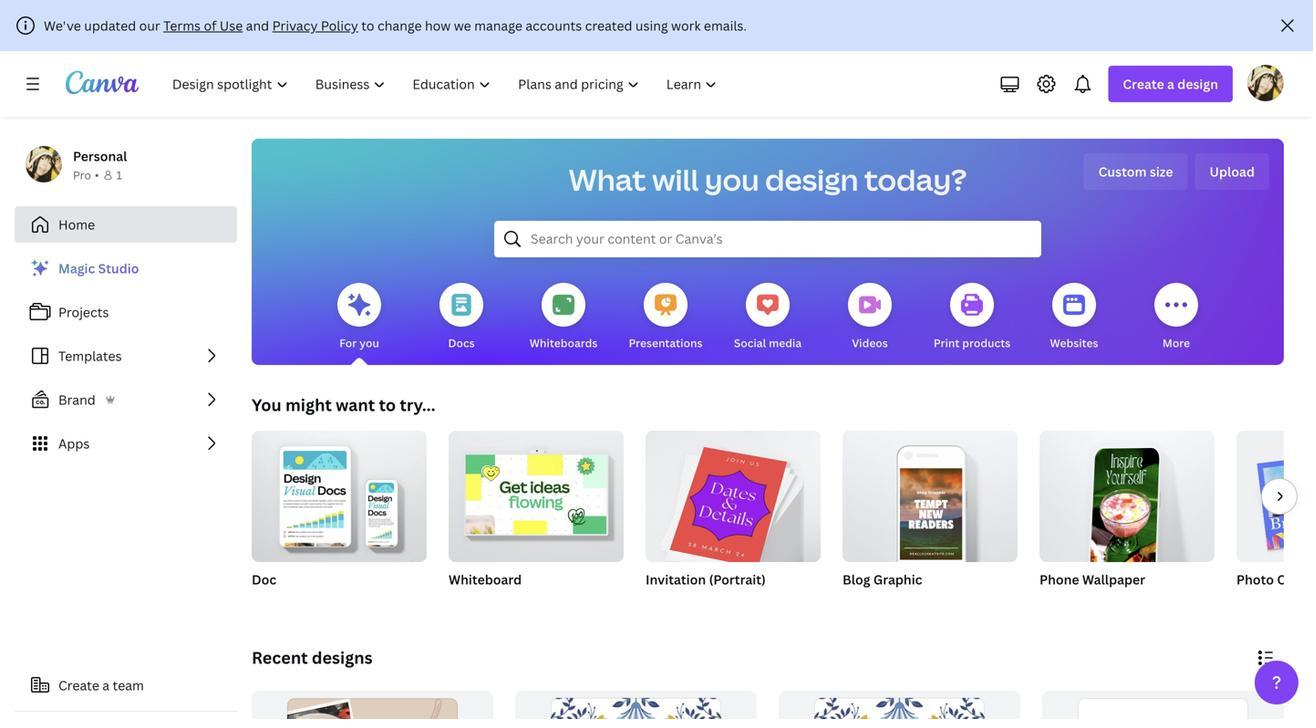Task type: vqa. For each thing, say whether or not it's contained in the screenshot.
'Docs' button
yes



Task type: locate. For each thing, give the bounding box(es) containing it.
1 vertical spatial a
[[102, 677, 110, 694]]

designs
[[312, 646, 373, 669]]

templates
[[58, 347, 122, 365]]

whiteboards
[[530, 335, 598, 350]]

0 vertical spatial to
[[362, 17, 375, 34]]

privacy policy link
[[272, 17, 358, 34]]

social media
[[734, 335, 802, 350]]

videos button
[[849, 270, 892, 365]]

magic studio
[[58, 260, 139, 277]]

apps link
[[15, 425, 237, 462]]

0 horizontal spatial a
[[102, 677, 110, 694]]

create inside dropdown button
[[1124, 75, 1165, 93]]

create left the team
[[58, 677, 99, 694]]

presentations button
[[629, 270, 703, 365]]

blog graphic
[[843, 571, 923, 588]]

personal
[[73, 147, 127, 165]]

photo collage (portrait) group
[[1237, 431, 1314, 611]]

to
[[362, 17, 375, 34], [379, 394, 396, 416]]

created
[[585, 17, 633, 34]]

brand link
[[15, 381, 237, 418]]

whiteboard group
[[449, 423, 624, 611]]

how
[[425, 17, 451, 34]]

you inside button
[[360, 335, 379, 350]]

presentations
[[629, 335, 703, 350]]

of
[[204, 17, 217, 34]]

0 horizontal spatial create
[[58, 677, 99, 694]]

1 vertical spatial you
[[360, 335, 379, 350]]

1 vertical spatial create
[[58, 677, 99, 694]]

0 vertical spatial a
[[1168, 75, 1175, 93]]

social
[[734, 335, 767, 350]]

whiteboard
[[449, 571, 522, 588]]

0 horizontal spatial you
[[360, 335, 379, 350]]

to left try...
[[379, 394, 396, 416]]

wallpaper
[[1083, 571, 1146, 588]]

you
[[705, 160, 760, 199], [360, 335, 379, 350]]

create up custom size
[[1124, 75, 1165, 93]]

design up search search box
[[766, 160, 859, 199]]

custom size button
[[1085, 153, 1188, 190]]

1 horizontal spatial create
[[1124, 75, 1165, 93]]

a
[[1168, 75, 1175, 93], [102, 677, 110, 694]]

top level navigation element
[[161, 66, 733, 102]]

create a team
[[58, 677, 144, 694]]

0 horizontal spatial design
[[766, 160, 859, 199]]

apps
[[58, 435, 90, 452]]

blog
[[843, 571, 871, 588]]

pro •
[[73, 167, 99, 182]]

0 vertical spatial design
[[1178, 75, 1219, 93]]

to right policy
[[362, 17, 375, 34]]

design
[[1178, 75, 1219, 93], [766, 160, 859, 199]]

accounts
[[526, 17, 582, 34]]

create inside button
[[58, 677, 99, 694]]

1
[[116, 167, 122, 182]]

blog graphic group
[[843, 423, 1018, 611]]

work
[[672, 17, 701, 34]]

1 horizontal spatial a
[[1168, 75, 1175, 93]]

size
[[1150, 163, 1174, 180]]

custom
[[1099, 163, 1147, 180]]

0 vertical spatial create
[[1124, 75, 1165, 93]]

1 horizontal spatial design
[[1178, 75, 1219, 93]]

Search search field
[[531, 222, 1006, 256]]

a inside button
[[102, 677, 110, 694]]

you right will
[[705, 160, 760, 199]]

1 vertical spatial design
[[766, 160, 859, 199]]

videos
[[852, 335, 888, 350]]

create
[[1124, 75, 1165, 93], [58, 677, 99, 694]]

design left stephanie aranda icon
[[1178, 75, 1219, 93]]

doc group
[[252, 423, 427, 611]]

you right the for
[[360, 335, 379, 350]]

1 vertical spatial to
[[379, 394, 396, 416]]

0 horizontal spatial to
[[362, 17, 375, 34]]

change
[[378, 17, 422, 34]]

collag
[[1278, 571, 1314, 588]]

custom size
[[1099, 163, 1174, 180]]

we've updated our terms of use and privacy policy to change how we manage accounts created using work emails.
[[44, 17, 747, 34]]

policy
[[321, 17, 358, 34]]

phone wallpaper group
[[1040, 423, 1215, 611]]

1 horizontal spatial to
[[379, 394, 396, 416]]

group
[[252, 423, 427, 562], [449, 423, 624, 562], [646, 423, 821, 568], [843, 423, 1018, 562], [1040, 423, 1215, 573], [1237, 431, 1314, 562], [252, 691, 494, 719], [516, 691, 757, 719], [779, 691, 1021, 719], [1043, 691, 1285, 719]]

products
[[963, 335, 1011, 350]]

0 vertical spatial you
[[705, 160, 760, 199]]

create for create a team
[[58, 677, 99, 694]]

a left the team
[[102, 677, 110, 694]]

1 horizontal spatial you
[[705, 160, 760, 199]]

a for design
[[1168, 75, 1175, 93]]

we
[[454, 17, 471, 34]]

studio
[[98, 260, 139, 277]]

terms
[[163, 17, 201, 34]]

print
[[934, 335, 960, 350]]

social media button
[[734, 270, 802, 365]]

a inside dropdown button
[[1168, 75, 1175, 93]]

upload
[[1210, 163, 1256, 180]]

None search field
[[495, 221, 1042, 257]]

today?
[[865, 160, 968, 199]]

emails.
[[704, 17, 747, 34]]

list
[[15, 250, 237, 462]]

updated
[[84, 17, 136, 34]]

using
[[636, 17, 668, 34]]

a up size at the top of page
[[1168, 75, 1175, 93]]

doc
[[252, 571, 277, 588]]



Task type: describe. For each thing, give the bounding box(es) containing it.
try...
[[400, 394, 436, 416]]

what will you design today?
[[569, 160, 968, 199]]

for you
[[340, 335, 379, 350]]

we've
[[44, 17, 81, 34]]

recent designs
[[252, 646, 373, 669]]

use
[[220, 17, 243, 34]]

our
[[139, 17, 160, 34]]

invitation (portrait)
[[646, 571, 766, 588]]

for you button
[[338, 270, 381, 365]]

docs button
[[440, 270, 484, 365]]

create for create a design
[[1124, 75, 1165, 93]]

for
[[340, 335, 357, 350]]

design inside dropdown button
[[1178, 75, 1219, 93]]

and
[[246, 17, 269, 34]]

want
[[336, 394, 375, 416]]

whiteboards button
[[530, 270, 598, 365]]

brand
[[58, 391, 96, 408]]

templates link
[[15, 338, 237, 374]]

create a design button
[[1109, 66, 1234, 102]]

you
[[252, 394, 282, 416]]

magic
[[58, 260, 95, 277]]

manage
[[475, 17, 523, 34]]

stephanie aranda image
[[1248, 65, 1285, 101]]

privacy
[[272, 17, 318, 34]]

invitation
[[646, 571, 706, 588]]

docs
[[448, 335, 475, 350]]

print products button
[[934, 270, 1011, 365]]

recent
[[252, 646, 308, 669]]

terms of use link
[[163, 17, 243, 34]]

projects
[[58, 303, 109, 321]]

will
[[652, 160, 699, 199]]

websites
[[1051, 335, 1099, 350]]

(portrait)
[[709, 571, 766, 588]]

magic studio link
[[15, 250, 237, 287]]

you might want to try...
[[252, 394, 436, 416]]

upload button
[[1196, 153, 1270, 190]]

team
[[113, 677, 144, 694]]

create a design
[[1124, 75, 1219, 93]]

invitation (portrait) group
[[646, 423, 821, 611]]

graphic
[[874, 571, 923, 588]]

might
[[286, 394, 332, 416]]

websites button
[[1051, 270, 1099, 365]]

photo collag
[[1237, 571, 1314, 588]]

a for team
[[102, 677, 110, 694]]

photo
[[1237, 571, 1275, 588]]

more button
[[1155, 270, 1199, 365]]

phone wallpaper
[[1040, 571, 1146, 588]]

print products
[[934, 335, 1011, 350]]

media
[[769, 335, 802, 350]]

•
[[95, 167, 99, 182]]

pro
[[73, 167, 91, 182]]

home
[[58, 216, 95, 233]]

list containing magic studio
[[15, 250, 237, 462]]

projects link
[[15, 294, 237, 330]]

more
[[1163, 335, 1191, 350]]

what
[[569, 160, 647, 199]]

phone
[[1040, 571, 1080, 588]]

create a team button
[[15, 667, 237, 703]]

home link
[[15, 206, 237, 243]]



